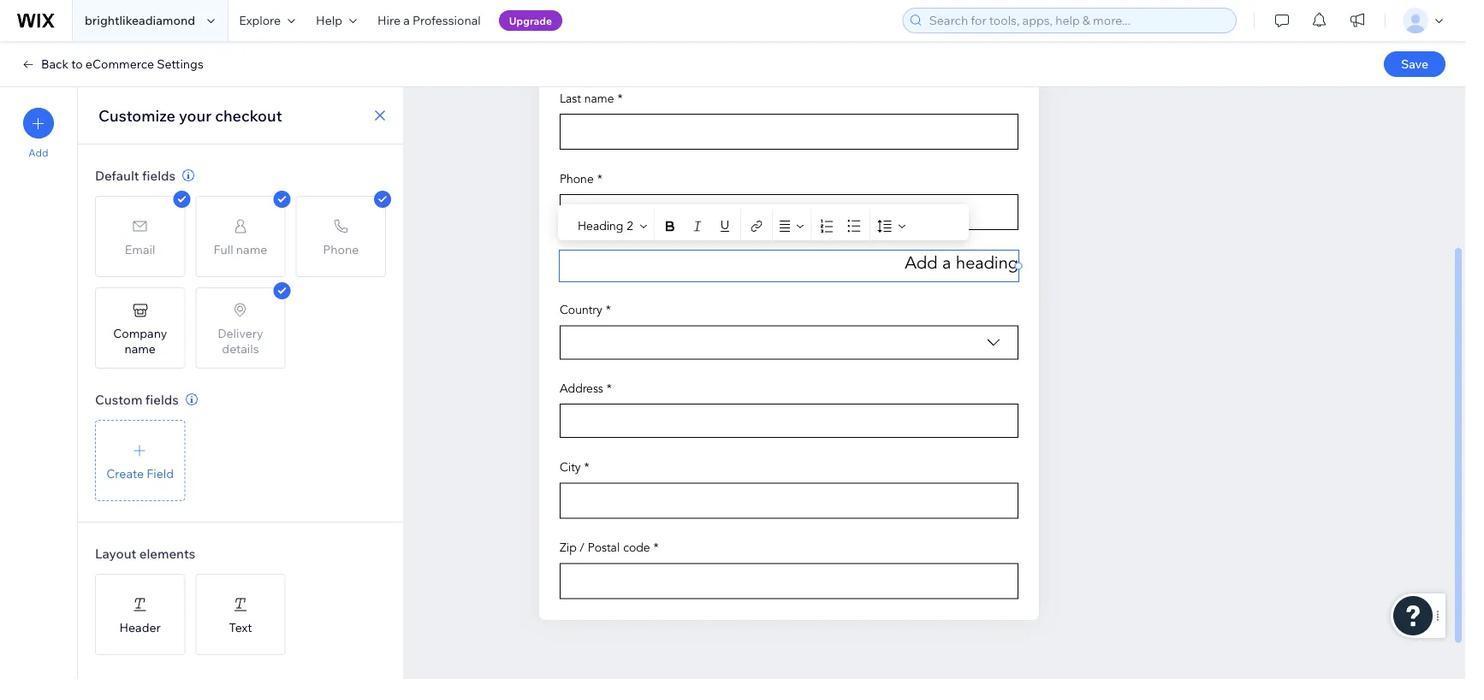 Task type: locate. For each thing, give the bounding box(es) containing it.
2
[[627, 219, 634, 234]]

add inside button
[[29, 146, 48, 159]]

add button
[[23, 108, 54, 159]]

to
[[71, 57, 83, 71]]

checkout
[[215, 106, 282, 125]]

heading
[[578, 219, 624, 234]]

a for professional
[[403, 13, 410, 28]]

a right hire
[[403, 13, 410, 28]]

fields for custom fields
[[145, 392, 179, 408]]

0 horizontal spatial add
[[29, 146, 48, 159]]

1 vertical spatial a
[[943, 253, 952, 274]]

a
[[403, 13, 410, 28], [943, 253, 952, 274]]

name
[[124, 341, 156, 356]]

a left heading in the top right of the page
[[943, 253, 952, 274]]

1 vertical spatial fields
[[145, 392, 179, 408]]

create field
[[106, 466, 174, 481]]

fields
[[142, 167, 176, 184], [145, 392, 179, 408]]

company
[[113, 326, 167, 341]]

hire
[[378, 13, 401, 28]]

1 vertical spatial add
[[905, 253, 938, 274]]

fields right custom
[[145, 392, 179, 408]]

custom
[[95, 392, 142, 408]]

0 horizontal spatial a
[[403, 13, 410, 28]]

create
[[106, 466, 144, 481]]

a inside hire a professional "link"
[[403, 13, 410, 28]]

0 vertical spatial add
[[29, 146, 48, 159]]

help button
[[306, 0, 367, 41]]

0 vertical spatial a
[[403, 13, 410, 28]]

fields right default
[[142, 167, 176, 184]]

brightlikeadiamond
[[85, 13, 195, 28]]

help
[[316, 13, 342, 28]]

1 horizontal spatial add
[[905, 253, 938, 274]]

company name
[[113, 326, 167, 356]]

add
[[29, 146, 48, 159], [905, 253, 938, 274]]

0 vertical spatial fields
[[142, 167, 176, 184]]

ecommerce
[[86, 57, 154, 71]]

Search for tools, apps, help & more... field
[[924, 9, 1231, 33]]

1 horizontal spatial a
[[943, 253, 952, 274]]

back to ecommerce settings button
[[21, 57, 204, 72]]

field
[[147, 466, 174, 481]]

fields for default fields
[[142, 167, 176, 184]]

custom fields
[[95, 392, 179, 408]]



Task type: describe. For each thing, give the bounding box(es) containing it.
upgrade button
[[499, 10, 563, 31]]

create field button
[[95, 420, 185, 502]]

customize your checkout
[[98, 106, 282, 125]]

professional
[[413, 13, 481, 28]]

back to ecommerce settings
[[41, 57, 204, 71]]

save button
[[1385, 51, 1446, 77]]

settings
[[157, 57, 204, 71]]

add for add a heading
[[905, 253, 938, 274]]

text
[[229, 620, 252, 635]]

customize
[[98, 106, 176, 125]]

default
[[95, 167, 139, 184]]

add for add
[[29, 146, 48, 159]]

layout
[[95, 546, 136, 562]]

hire a professional link
[[367, 0, 491, 41]]

heading 2 button
[[575, 214, 651, 238]]

header
[[119, 620, 161, 635]]

upgrade
[[509, 14, 552, 27]]

a for heading
[[943, 253, 952, 274]]

hire a professional
[[378, 13, 481, 28]]

your
[[179, 106, 212, 125]]

heading
[[956, 253, 1019, 274]]

default fields
[[95, 167, 176, 184]]

heading 2
[[578, 219, 634, 234]]

back
[[41, 57, 69, 71]]

explore
[[239, 13, 281, 28]]

save
[[1402, 57, 1429, 71]]

elements
[[139, 546, 195, 562]]

layout elements
[[95, 546, 195, 562]]

add a heading
[[905, 253, 1019, 274]]



Task type: vqa. For each thing, say whether or not it's contained in the screenshot.
Home
no



